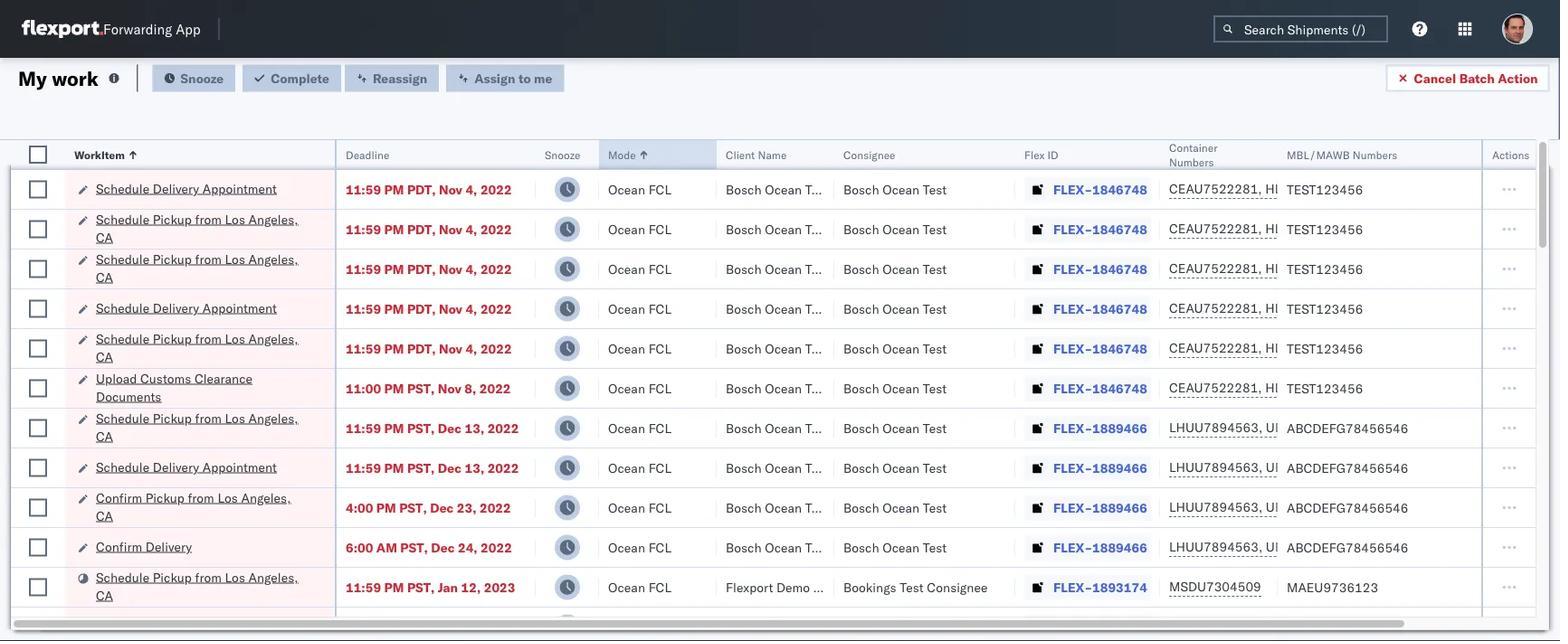 Task type: describe. For each thing, give the bounding box(es) containing it.
ceau7522281, for upload customs clearance documents link
[[1169, 380, 1262, 396]]

name
[[758, 148, 787, 162]]

s for ceau7522281, hlxu6269489, hlxu8034992
[[1554, 261, 1560, 277]]

10 ocean fcl from the top
[[608, 540, 671, 556]]

fcl for schedule delivery appointment link corresponding to 11:59 pm pdt, nov 4, 2022
[[649, 181, 671, 197]]

ca for schedule pickup from los angeles, ca link associated with fifth schedule pickup from los angeles, ca "button" from the bottom of the page
[[96, 229, 113, 245]]

2 flex-1846748 from the top
[[1053, 221, 1147, 237]]

dec for schedule pickup from los angeles, ca
[[438, 420, 462, 436]]

fcl for schedule pickup from los angeles, ca link associated with fifth schedule pickup from los angeles, ca "button" from the bottom of the page
[[649, 221, 671, 237]]

7 ocean fcl from the top
[[608, 420, 671, 436]]

4 flex-1889466 from the top
[[1053, 540, 1147, 556]]

6:00 am pst, dec 24, 2022
[[346, 540, 512, 556]]

ceau7522281, for second schedule pickup from los angeles, ca "button" from the top's schedule pickup from los angeles, ca link
[[1169, 261, 1262, 276]]

consignee inside button
[[843, 148, 895, 162]]

mbl/mawb
[[1287, 148, 1350, 162]]

5 schedule pickup from los angeles, ca button from the top
[[96, 569, 311, 607]]

los for confirm pickup from los angeles, ca button
[[218, 490, 238, 506]]

4 lhuu7894563, from the top
[[1169, 539, 1263, 555]]

pst, for upload customs clearance documents link
[[407, 381, 435, 396]]

confirm pickup from los angeles, ca button
[[96, 489, 311, 527]]

schedule delivery appointment button for 11:59 pm pdt, nov 4, 2022
[[96, 180, 277, 200]]

Search Shipments (/) text field
[[1214, 15, 1388, 43]]

6 test123456 from the top
[[1287, 381, 1363, 396]]

4 4, from the top
[[466, 301, 477, 317]]

schedule for 2nd schedule pickup from los angeles, ca "button" from the bottom of the page
[[96, 410, 149, 426]]

6 flex-1846748 from the top
[[1053, 381, 1147, 396]]

flexport. image
[[22, 20, 103, 38]]

23,
[[457, 500, 477, 516]]

mbl/mawb numbers
[[1287, 148, 1397, 162]]

4 fcl from the top
[[649, 301, 671, 317]]

3 schedule pickup from los angeles, ca from the top
[[96, 331, 298, 365]]

container numbers
[[1169, 141, 1218, 169]]

workitem
[[74, 148, 125, 162]]

nov for second schedule pickup from los angeles, ca "button" from the top's schedule pickup from los angeles, ca link
[[439, 261, 462, 277]]

2 schedule pickup from los angeles, ca button from the top
[[96, 250, 311, 288]]

upload customs clearance documents link
[[96, 370, 311, 406]]

4, for second schedule pickup from los angeles, ca "button" from the top's schedule pickup from los angeles, ca link
[[466, 261, 477, 277]]

delivery for 2nd schedule delivery appointment button
[[153, 300, 199, 316]]

my
[[18, 66, 47, 90]]

1846748 for third schedule pickup from los angeles, ca "button" from the top schedule pickup from los angeles, ca link
[[1092, 341, 1147, 357]]

workitem button
[[65, 144, 317, 162]]

schedule pickup from los angeles, ca link for fifth schedule pickup from los angeles, ca "button" from the bottom of the page
[[96, 210, 311, 247]]

forwarding
[[103, 20, 172, 38]]

2 ocean fcl from the top
[[608, 221, 671, 237]]

11:00 pm pst, nov 8, 2022
[[346, 381, 511, 396]]

5 11:59 pm pdt, nov 4, 2022 from the top
[[346, 341, 512, 357]]

11:59 for second schedule pickup from los angeles, ca "button" from the top's schedule pickup from los angeles, ca link
[[346, 261, 381, 277]]

1889466 for schedule pickup from los angeles, ca
[[1092, 420, 1147, 436]]

operator
[[1513, 148, 1557, 162]]

batch
[[1459, 70, 1495, 86]]

1893174
[[1092, 580, 1147, 595]]

11:59 pm pst, dec 13, 2022 for schedule delivery appointment
[[346, 460, 519, 476]]

schedule pickup from los angeles, ca link for third schedule pickup from los angeles, ca "button" from the top
[[96, 330, 311, 366]]

3 ocean fcl from the top
[[608, 261, 671, 277]]

5 flex-1846748 from the top
[[1053, 341, 1147, 357]]

hlxu8034992 for second schedule pickup from los angeles, ca "button" from the top's schedule pickup from los angeles, ca link
[[1361, 261, 1450, 276]]

1 ocean fcl from the top
[[608, 181, 671, 197]]

abcdefg78456546 for schedule pickup from los angeles, ca
[[1287, 420, 1408, 436]]

client name button
[[717, 144, 816, 162]]

gaurav j for schedule delivery appointment
[[1513, 181, 1560, 197]]

11:59 for schedule delivery appointment link related to 11:59 pm pst, dec 13, 2022
[[346, 460, 381, 476]]

2 schedule delivery appointment from the top
[[96, 300, 277, 316]]

3 schedule pickup from los angeles, ca button from the top
[[96, 330, 311, 368]]

13, for schedule pickup from los angeles, ca
[[465, 420, 484, 436]]

documents
[[96, 389, 161, 405]]

confirm for confirm delivery
[[96, 539, 142, 555]]

from for schedule pickup from los angeles, ca link associated with fifth schedule pickup from los angeles, ca "button" from the bottom of the page
[[195, 211, 222, 227]]

container numbers button
[[1160, 137, 1260, 169]]

4:00 pm pst, dec 23, 2022
[[346, 500, 511, 516]]

resize handle column header for consignee
[[994, 140, 1015, 642]]

4 uetu5238478 from the top
[[1266, 539, 1354, 555]]

hlxu6269489, for second schedule pickup from los angeles, ca "button" from the top's schedule pickup from los angeles, ca link
[[1265, 261, 1358, 276]]

3 j from the top
[[1557, 301, 1560, 317]]

hlxu8034992 for schedule delivery appointment link corresponding to 11:59 pm pdt, nov 4, 2022
[[1361, 181, 1450, 197]]

4, for schedule delivery appointment link corresponding to 11:59 pm pdt, nov 4, 2022
[[466, 181, 477, 197]]

los for fifth schedule pickup from los angeles, ca "button"
[[225, 570, 245, 586]]

from for fifth schedule pickup from los angeles, ca "button"'s schedule pickup from los angeles, ca link
[[195, 570, 222, 586]]

1846748 for second schedule pickup from los angeles, ca "button" from the top's schedule pickup from los angeles, ca link
[[1092, 261, 1147, 277]]

mode
[[608, 148, 636, 162]]

4 ocean fcl from the top
[[608, 301, 671, 317]]

schedule pickup from los angeles, ca link for second schedule pickup from los angeles, ca "button" from the top
[[96, 250, 311, 286]]

los for fifth schedule pickup from los angeles, ca "button" from the bottom of the page
[[225, 211, 245, 227]]

ca for second schedule pickup from los angeles, ca "button" from the top's schedule pickup from los angeles, ca link
[[96, 269, 113, 285]]

2 appointment from the top
[[203, 300, 277, 316]]

flex id button
[[1015, 144, 1142, 162]]

customs
[[140, 371, 191, 386]]

5 pdt, from the top
[[407, 341, 436, 357]]

ceau7522281, hlxu6269489, hlxu8034992 for upload customs clearance documents link
[[1169, 380, 1450, 396]]

11 ocean fcl from the top
[[608, 580, 671, 595]]

1 resize handle column header from the left
[[43, 140, 65, 642]]

nov for schedule delivery appointment link corresponding to 11:59 pm pdt, nov 4, 2022
[[439, 181, 462, 197]]

1 test123456 from the top
[[1287, 181, 1363, 197]]

upload customs clearance documents
[[96, 371, 253, 405]]

maeu9736123
[[1287, 580, 1378, 595]]

2 test123456 from the top
[[1287, 221, 1363, 237]]

id
[[1048, 148, 1059, 162]]

3 pdt, from the top
[[407, 261, 436, 277]]

lhuu7894563, for schedule delivery appointment
[[1169, 460, 1263, 476]]

4:00
[[346, 500, 373, 516]]

confirm delivery link
[[96, 538, 192, 556]]

cancel
[[1414, 70, 1456, 86]]

2 schedule delivery appointment button from the top
[[96, 299, 277, 319]]

11:00
[[346, 381, 381, 396]]

flex
[[1024, 148, 1045, 162]]

5 ocean fcl from the top
[[608, 341, 671, 357]]

gaurav for schedule pickup from los angeles, ca
[[1513, 221, 1554, 237]]

hlxu8034992 for schedule pickup from los angeles, ca link associated with fifth schedule pickup from los angeles, ca "button" from the bottom of the page
[[1361, 221, 1450, 237]]

s for lhuu7894563, uetu5238478
[[1554, 500, 1560, 516]]

fcl for schedule pickup from los angeles, ca link corresponding to 2nd schedule pickup from los angeles, ca "button" from the bottom of the page
[[649, 420, 671, 436]]

ceau7522281, hlxu6269489, hlxu8034992 for second schedule pickup from los angeles, ca "button" from the top's schedule pickup from los angeles, ca link
[[1169, 261, 1450, 276]]

1 schedule pickup from los angeles, ca from the top
[[96, 211, 298, 245]]

3 flex-1846748 from the top
[[1053, 261, 1147, 277]]

12,
[[461, 580, 481, 595]]

consignee button
[[834, 144, 997, 162]]

11:59 for third schedule pickup from los angeles, ca "button" from the top schedule pickup from los angeles, ca link
[[346, 341, 381, 357]]

upload customs clearance documents button
[[96, 370, 311, 408]]

mbl/mawb numbers button
[[1278, 144, 1486, 162]]

4 test123456 from the top
[[1287, 301, 1363, 317]]

app
[[176, 20, 201, 38]]

8,
[[465, 381, 476, 396]]

dec for schedule delivery appointment
[[438, 460, 462, 476]]

9 ocean fcl from the top
[[608, 500, 671, 516]]

8 ocean fcl from the top
[[608, 460, 671, 476]]

j for schedule pickup from los angeles, ca
[[1557, 221, 1560, 237]]

cancel batch action button
[[1386, 65, 1550, 92]]

am
[[376, 540, 397, 556]]

1 pdt, from the top
[[407, 181, 436, 197]]

schedule for schedule delivery appointment button for 11:59 pm pst, dec 13, 2022
[[96, 459, 149, 475]]

hlxu6269489, for upload customs clearance documents link
[[1265, 380, 1358, 396]]

4 ceau7522281, hlxu6269489, hlxu8034992 from the top
[[1169, 300, 1450, 316]]

j for schedule delivery appointment
[[1557, 181, 1560, 197]]

4 1846748 from the top
[[1092, 301, 1147, 317]]

4 abcdefg78456546 from the top
[[1287, 540, 1408, 556]]

11:59 pm pst, jan 12, 2023
[[346, 580, 515, 595]]

action
[[1498, 70, 1538, 86]]

omkar for lhuu7894563, uetu5238478
[[1513, 500, 1551, 516]]

3 gaurav j from the top
[[1513, 301, 1560, 317]]

abcdefg78456546 for schedule delivery appointment
[[1287, 460, 1408, 476]]

2 pdt, from the top
[[407, 221, 436, 237]]

fcl for confirm pickup from los angeles, ca 'link'
[[649, 500, 671, 516]]

1 flex-1846748 from the top
[[1053, 181, 1147, 197]]

delivery for schedule delivery appointment button for 11:59 pm pst, dec 13, 2022
[[153, 459, 199, 475]]

schedule for fifth schedule pickup from los angeles, ca "button"
[[96, 570, 149, 586]]

6 ocean fcl from the top
[[608, 381, 671, 396]]

3 gaurav from the top
[[1513, 301, 1554, 317]]

confirm delivery button
[[96, 538, 192, 558]]

flex-1893174
[[1053, 580, 1147, 595]]

2 schedule delivery appointment link from the top
[[96, 299, 277, 317]]

flex-1889466 for confirm pickup from los angeles, ca
[[1053, 500, 1147, 516]]

4 pdt, from the top
[[407, 301, 436, 317]]

10 fcl from the top
[[649, 540, 671, 556]]

schedule for fifth schedule pickup from los angeles, ca "button" from the bottom of the page
[[96, 211, 149, 227]]

11:59 for schedule pickup from los angeles, ca link corresponding to 2nd schedule pickup from los angeles, ca "button" from the bottom of the page
[[346, 420, 381, 436]]

numbers for container numbers
[[1169, 155, 1214, 169]]

4, for schedule pickup from los angeles, ca link associated with fifth schedule pickup from los angeles, ca "button" from the bottom of the page
[[466, 221, 477, 237]]

fcl for fifth schedule pickup from los angeles, ca "button"'s schedule pickup from los angeles, ca link
[[649, 580, 671, 595]]

4 schedule pickup from los angeles, ca from the top
[[96, 410, 298, 444]]

msdu7304509
[[1169, 579, 1261, 595]]

4 flex- from the top
[[1053, 301, 1092, 317]]

work
[[52, 66, 99, 90]]

1 11:59 pm pdt, nov 4, 2022 from the top
[[346, 181, 512, 197]]

3 test123456 from the top
[[1287, 261, 1363, 277]]

2 11:59 pm pdt, nov 4, 2022 from the top
[[346, 221, 512, 237]]

flexport
[[726, 580, 773, 595]]



Task type: vqa. For each thing, say whether or not it's contained in the screenshot.


Task type: locate. For each thing, give the bounding box(es) containing it.
2 omkar from the top
[[1513, 500, 1551, 516]]

6 ca from the top
[[96, 588, 113, 604]]

4 11:59 pm pdt, nov 4, 2022 from the top
[[346, 301, 512, 317]]

hlxu6269489, for schedule delivery appointment link corresponding to 11:59 pm pdt, nov 4, 2022
[[1265, 181, 1358, 197]]

5 hlxu6269489, from the top
[[1265, 340, 1358, 356]]

2 s from the top
[[1554, 500, 1560, 516]]

5 11:59 from the top
[[346, 341, 381, 357]]

ocean fcl
[[608, 181, 671, 197], [608, 221, 671, 237], [608, 261, 671, 277], [608, 301, 671, 317], [608, 341, 671, 357], [608, 381, 671, 396], [608, 420, 671, 436], [608, 460, 671, 476], [608, 500, 671, 516], [608, 540, 671, 556], [608, 580, 671, 595]]

schedule delivery appointment up confirm pickup from los angeles, ca
[[96, 459, 277, 475]]

1889466 for schedule delivery appointment
[[1092, 460, 1147, 476]]

s
[[1554, 261, 1560, 277], [1554, 500, 1560, 516]]

forwarding app link
[[22, 20, 201, 38]]

pst,
[[407, 381, 435, 396], [407, 420, 435, 436], [407, 460, 435, 476], [399, 500, 427, 516], [400, 540, 428, 556], [407, 580, 435, 595]]

schedule delivery appointment button
[[96, 180, 277, 200], [96, 299, 277, 319], [96, 458, 277, 478]]

5 schedule pickup from los angeles, ca from the top
[[96, 570, 298, 604]]

1 vertical spatial schedule delivery appointment
[[96, 300, 277, 316]]

numbers
[[1353, 148, 1397, 162], [1169, 155, 1214, 169]]

gaurav
[[1513, 181, 1554, 197], [1513, 221, 1554, 237], [1513, 301, 1554, 317]]

client
[[726, 148, 755, 162]]

delivery for confirm delivery "button" at the left
[[145, 539, 192, 555]]

1 vertical spatial omkar s
[[1513, 500, 1560, 516]]

from for third schedule pickup from los angeles, ca "button" from the top schedule pickup from los angeles, ca link
[[195, 331, 222, 347]]

flex-1846748
[[1053, 181, 1147, 197], [1053, 221, 1147, 237], [1053, 261, 1147, 277], [1053, 301, 1147, 317], [1053, 341, 1147, 357], [1053, 381, 1147, 396]]

13,
[[465, 420, 484, 436], [465, 460, 484, 476]]

3 resize handle column header from the left
[[514, 140, 536, 642]]

4 lhuu7894563, uetu5238478 from the top
[[1169, 539, 1354, 555]]

2 vertical spatial gaurav j
[[1513, 301, 1560, 317]]

cancel batch action
[[1414, 70, 1538, 86]]

4 ca from the top
[[96, 428, 113, 444]]

0 vertical spatial gaurav j
[[1513, 181, 1560, 197]]

3 schedule delivery appointment link from the top
[[96, 458, 277, 476]]

6 hlxu8034992 from the top
[[1361, 380, 1450, 396]]

pst, down '11:00 pm pst, nov 8, 2022'
[[407, 420, 435, 436]]

schedule delivery appointment link
[[96, 180, 277, 198], [96, 299, 277, 317], [96, 458, 277, 476]]

pickup
[[153, 211, 192, 227], [153, 251, 192, 267], [153, 331, 192, 347], [153, 410, 192, 426], [145, 490, 184, 506], [153, 570, 192, 586]]

los for third schedule pickup from los angeles, ca "button" from the top
[[225, 331, 245, 347]]

dec left '24,'
[[431, 540, 455, 556]]

appointment
[[203, 181, 277, 196], [203, 300, 277, 316], [203, 459, 277, 475]]

6:00
[[346, 540, 373, 556]]

nov
[[439, 181, 462, 197], [439, 221, 462, 237], [439, 261, 462, 277], [439, 301, 462, 317], [439, 341, 462, 357], [438, 381, 461, 396]]

flex-1889466 button
[[1024, 416, 1151, 441], [1024, 416, 1151, 441], [1024, 456, 1151, 481], [1024, 456, 1151, 481], [1024, 495, 1151, 521], [1024, 495, 1151, 521], [1024, 535, 1151, 561], [1024, 535, 1151, 561]]

bookings
[[843, 580, 896, 595]]

numbers down container
[[1169, 155, 1214, 169]]

2 schedule from the top
[[96, 211, 149, 227]]

flex- for schedule delivery appointment link corresponding to 11:59 pm pdt, nov 4, 2022
[[1053, 181, 1092, 197]]

1 vertical spatial omkar
[[1513, 500, 1551, 516]]

schedule delivery appointment for 11:59 pm pst, dec 13, 2022
[[96, 459, 277, 475]]

from for confirm pickup from los angeles, ca 'link'
[[188, 490, 214, 506]]

los
[[225, 211, 245, 227], [225, 251, 245, 267], [225, 331, 245, 347], [225, 410, 245, 426], [218, 490, 238, 506], [225, 570, 245, 586]]

1 vertical spatial s
[[1554, 500, 1560, 516]]

ca for fifth schedule pickup from los angeles, ca "button"'s schedule pickup from los angeles, ca link
[[96, 588, 113, 604]]

11:59 for schedule pickup from los angeles, ca link associated with fifth schedule pickup from los angeles, ca "button" from the bottom of the page
[[346, 221, 381, 237]]

1 schedule pickup from los angeles, ca button from the top
[[96, 210, 311, 248]]

2 vertical spatial appointment
[[203, 459, 277, 475]]

appointment up clearance
[[203, 300, 277, 316]]

6 ceau7522281, from the top
[[1169, 380, 1262, 396]]

hlxu6269489, for schedule pickup from los angeles, ca link associated with fifth schedule pickup from los angeles, ca "button" from the bottom of the page
[[1265, 221, 1358, 237]]

4 flex-1846748 from the top
[[1053, 301, 1147, 317]]

11:59 pm pdt, nov 4, 2022
[[346, 181, 512, 197], [346, 221, 512, 237], [346, 261, 512, 277], [346, 301, 512, 317], [346, 341, 512, 357]]

consignee for flexport demo consignee
[[813, 580, 874, 595]]

ceau7522281, hlxu6269489, hlxu8034992 for schedule delivery appointment link corresponding to 11:59 pm pdt, nov 4, 2022
[[1169, 181, 1450, 197]]

flex- for fifth schedule pickup from los angeles, ca "button"'s schedule pickup from los angeles, ca link
[[1053, 580, 1092, 595]]

delivery up confirm pickup from los angeles, ca
[[153, 459, 199, 475]]

flex-
[[1053, 181, 1092, 197], [1053, 221, 1092, 237], [1053, 261, 1092, 277], [1053, 301, 1092, 317], [1053, 341, 1092, 357], [1053, 381, 1092, 396], [1053, 420, 1092, 436], [1053, 460, 1092, 476], [1053, 500, 1092, 516], [1053, 540, 1092, 556], [1053, 580, 1092, 595]]

1 vertical spatial 11:59 pm pst, dec 13, 2022
[[346, 460, 519, 476]]

5 1846748 from the top
[[1092, 341, 1147, 357]]

2 lhuu7894563, from the top
[[1169, 460, 1263, 476]]

resize handle column header for mbl/mawb numbers
[[1482, 140, 1504, 642]]

pst, up 6:00 am pst, dec 24, 2022
[[399, 500, 427, 516]]

flex- for schedule pickup from los angeles, ca link corresponding to 2nd schedule pickup from los angeles, ca "button" from the bottom of the page
[[1053, 420, 1092, 436]]

2 ceau7522281, hlxu6269489, hlxu8034992 from the top
[[1169, 221, 1450, 237]]

11:59 pm pst, dec 13, 2022 for schedule pickup from los angeles, ca
[[346, 420, 519, 436]]

snooze
[[545, 148, 580, 162]]

4 ceau7522281, from the top
[[1169, 300, 1262, 316]]

resize handle column header for flex id
[[1138, 140, 1160, 642]]

ceau7522281, hlxu6269489, hlxu8034992
[[1169, 181, 1450, 197], [1169, 221, 1450, 237], [1169, 261, 1450, 276], [1169, 300, 1450, 316], [1169, 340, 1450, 356], [1169, 380, 1450, 396]]

appointment up confirm pickup from los angeles, ca 'link'
[[203, 459, 277, 475]]

uetu5238478 for schedule delivery appointment
[[1266, 460, 1354, 476]]

1 11:59 pm pst, dec 13, 2022 from the top
[[346, 420, 519, 436]]

los inside confirm pickup from los angeles, ca
[[218, 490, 238, 506]]

1 vertical spatial appointment
[[203, 300, 277, 316]]

flex- for schedule pickup from los angeles, ca link associated with fifth schedule pickup from los angeles, ca "button" from the bottom of the page
[[1053, 221, 1092, 237]]

0 vertical spatial omkar s
[[1513, 261, 1560, 277]]

confirm pickup from los angeles, ca
[[96, 490, 291, 524]]

1 vertical spatial gaurav j
[[1513, 221, 1560, 237]]

7 resize handle column header from the left
[[994, 140, 1015, 642]]

1 omkar from the top
[[1513, 261, 1551, 277]]

flex- for upload customs clearance documents link
[[1053, 381, 1092, 396]]

flex- for schedule delivery appointment link related to 11:59 pm pst, dec 13, 2022
[[1053, 460, 1092, 476]]

8 schedule from the top
[[96, 570, 149, 586]]

2023
[[484, 580, 515, 595]]

dec down '11:00 pm pst, nov 8, 2022'
[[438, 420, 462, 436]]

2 vertical spatial gaurav
[[1513, 301, 1554, 317]]

resize handle column header for deadline
[[514, 140, 536, 642]]

lhuu7894563, uetu5238478 for schedule pickup from los angeles, ca
[[1169, 420, 1354, 436]]

4 hlxu6269489, from the top
[[1265, 300, 1358, 316]]

13, up '23,'
[[465, 460, 484, 476]]

4 resize handle column header from the left
[[577, 140, 599, 642]]

numbers right mbl/mawb
[[1353, 148, 1397, 162]]

delivery down confirm pickup from los angeles, ca
[[145, 539, 192, 555]]

8 fcl from the top
[[649, 460, 671, 476]]

0 vertical spatial omkar
[[1513, 261, 1551, 277]]

test
[[805, 181, 829, 197], [923, 181, 947, 197], [805, 221, 829, 237], [923, 221, 947, 237], [805, 261, 829, 277], [923, 261, 947, 277], [805, 301, 829, 317], [923, 301, 947, 317], [805, 341, 829, 357], [923, 341, 947, 357], [805, 381, 829, 396], [923, 381, 947, 396], [805, 420, 829, 436], [923, 420, 947, 436], [805, 460, 829, 476], [923, 460, 947, 476], [805, 500, 829, 516], [923, 500, 947, 516], [805, 540, 829, 556], [923, 540, 947, 556], [900, 580, 924, 595]]

1 vertical spatial j
[[1557, 221, 1560, 237]]

0 vertical spatial gaurav
[[1513, 181, 1554, 197]]

forwarding app
[[103, 20, 201, 38]]

gaurav j
[[1513, 181, 1560, 197], [1513, 221, 1560, 237], [1513, 301, 1560, 317]]

numbers inside button
[[1353, 148, 1397, 162]]

omkar s
[[1513, 261, 1560, 277], [1513, 500, 1560, 516]]

jan
[[438, 580, 458, 595]]

3 11:59 pm pdt, nov 4, 2022 from the top
[[346, 261, 512, 277]]

11 resize handle column header from the left
[[1514, 140, 1536, 642]]

11:59 pm pst, dec 13, 2022 down '11:00 pm pst, nov 8, 2022'
[[346, 420, 519, 436]]

pst, left jan
[[407, 580, 435, 595]]

2022
[[480, 181, 512, 197], [480, 221, 512, 237], [480, 261, 512, 277], [480, 301, 512, 317], [480, 341, 512, 357], [479, 381, 511, 396], [487, 420, 519, 436], [487, 460, 519, 476], [480, 500, 511, 516], [481, 540, 512, 556]]

ceau7522281, hlxu6269489, hlxu8034992 for schedule pickup from los angeles, ca link associated with fifth schedule pickup from los angeles, ca "button" from the bottom of the page
[[1169, 221, 1450, 237]]

schedule delivery appointment button for 11:59 pm pst, dec 13, 2022
[[96, 458, 277, 478]]

container
[[1169, 141, 1218, 154]]

11 fcl from the top
[[649, 580, 671, 595]]

schedule pickup from los angeles, ca button
[[96, 210, 311, 248], [96, 250, 311, 288], [96, 330, 311, 368], [96, 409, 311, 447], [96, 569, 311, 607]]

2 11:59 pm pst, dec 13, 2022 from the top
[[346, 460, 519, 476]]

lhuu7894563, for schedule pickup from los angeles, ca
[[1169, 420, 1263, 436]]

2 j from the top
[[1557, 221, 1560, 237]]

1 11:59 from the top
[[346, 181, 381, 197]]

schedule delivery appointment button up confirm pickup from los angeles, ca
[[96, 458, 277, 478]]

pdt,
[[407, 181, 436, 197], [407, 221, 436, 237], [407, 261, 436, 277], [407, 301, 436, 317], [407, 341, 436, 357]]

24,
[[458, 540, 478, 556]]

upload
[[96, 371, 137, 386]]

ceau7522281, hlxu6269489, hlxu8034992 for third schedule pickup from los angeles, ca "button" from the top schedule pickup from los angeles, ca link
[[1169, 340, 1450, 356]]

fcl for second schedule pickup from los angeles, ca "button" from the top's schedule pickup from los angeles, ca link
[[649, 261, 671, 277]]

4 hlxu8034992 from the top
[[1361, 300, 1450, 316]]

confirm inside "button"
[[96, 539, 142, 555]]

13, down 8,
[[465, 420, 484, 436]]

lhuu7894563,
[[1169, 420, 1263, 436], [1169, 460, 1263, 476], [1169, 500, 1263, 515], [1169, 539, 1263, 555]]

flex- for second schedule pickup from los angeles, ca "button" from the top's schedule pickup from los angeles, ca link
[[1053, 261, 1092, 277]]

client name
[[726, 148, 787, 162]]

4 schedule pickup from los angeles, ca button from the top
[[96, 409, 311, 447]]

schedule delivery appointment link for 11:59 pm pdt, nov 4, 2022
[[96, 180, 277, 198]]

deadline button
[[337, 144, 518, 162]]

consignee
[[843, 148, 895, 162], [813, 580, 874, 595], [927, 580, 988, 595]]

3 flex-1889466 from the top
[[1053, 500, 1147, 516]]

None checkbox
[[29, 146, 47, 164], [29, 419, 47, 438], [29, 146, 47, 164], [29, 419, 47, 438]]

4 1889466 from the top
[[1092, 540, 1147, 556]]

demo
[[776, 580, 810, 595]]

10 resize handle column header from the left
[[1482, 140, 1504, 642]]

8 resize handle column header from the left
[[1138, 140, 1160, 642]]

bookings test consignee
[[843, 580, 988, 595]]

7 schedule from the top
[[96, 459, 149, 475]]

2 schedule pickup from los angeles, ca link from the top
[[96, 250, 311, 286]]

9 flex- from the top
[[1053, 500, 1092, 516]]

11 flex- from the top
[[1053, 580, 1092, 595]]

hlxu8034992 for upload customs clearance documents link
[[1361, 380, 1450, 396]]

0 vertical spatial 11:59 pm pst, dec 13, 2022
[[346, 420, 519, 436]]

delivery up customs
[[153, 300, 199, 316]]

schedule delivery appointment link for 11:59 pm pst, dec 13, 2022
[[96, 458, 277, 476]]

dec up '23,'
[[438, 460, 462, 476]]

schedule for second schedule pickup from los angeles, ca "button" from the top
[[96, 251, 149, 267]]

0 horizontal spatial numbers
[[1169, 155, 1214, 169]]

5 schedule pickup from los angeles, ca link from the top
[[96, 569, 311, 605]]

1 gaurav from the top
[[1513, 181, 1554, 197]]

13, for schedule delivery appointment
[[465, 460, 484, 476]]

ca for confirm pickup from los angeles, ca 'link'
[[96, 508, 113, 524]]

flex-1846748 button
[[1024, 177, 1151, 202], [1024, 177, 1151, 202], [1024, 217, 1151, 242], [1024, 217, 1151, 242], [1024, 257, 1151, 282], [1024, 257, 1151, 282], [1024, 296, 1151, 322], [1024, 296, 1151, 322], [1024, 336, 1151, 362], [1024, 336, 1151, 362], [1024, 376, 1151, 401], [1024, 376, 1151, 401]]

ca inside confirm pickup from los angeles, ca
[[96, 508, 113, 524]]

j
[[1557, 181, 1560, 197], [1557, 221, 1560, 237], [1557, 301, 1560, 317]]

resize handle column header
[[43, 140, 65, 642], [313, 140, 335, 642], [514, 140, 536, 642], [577, 140, 599, 642], [695, 140, 717, 642], [813, 140, 834, 642], [994, 140, 1015, 642], [1138, 140, 1160, 642], [1256, 140, 1278, 642], [1482, 140, 1504, 642], [1514, 140, 1536, 642]]

1 vertical spatial gaurav
[[1513, 221, 1554, 237]]

mode button
[[599, 144, 699, 162]]

schedule pickup from los angeles, ca link for 2nd schedule pickup from los angeles, ca "button" from the bottom of the page
[[96, 409, 311, 446]]

schedule
[[96, 181, 149, 196], [96, 211, 149, 227], [96, 251, 149, 267], [96, 300, 149, 316], [96, 331, 149, 347], [96, 410, 149, 426], [96, 459, 149, 475], [96, 570, 149, 586]]

uetu5238478 for schedule pickup from los angeles, ca
[[1266, 420, 1354, 436]]

3 11:59 from the top
[[346, 261, 381, 277]]

schedule delivery appointment
[[96, 181, 277, 196], [96, 300, 277, 316], [96, 459, 277, 475]]

ocean
[[608, 181, 645, 197], [765, 181, 802, 197], [883, 181, 920, 197], [608, 221, 645, 237], [765, 221, 802, 237], [883, 221, 920, 237], [608, 261, 645, 277], [765, 261, 802, 277], [883, 261, 920, 277], [608, 301, 645, 317], [765, 301, 802, 317], [883, 301, 920, 317], [608, 341, 645, 357], [765, 341, 802, 357], [883, 341, 920, 357], [608, 381, 645, 396], [765, 381, 802, 396], [883, 381, 920, 396], [608, 420, 645, 436], [765, 420, 802, 436], [883, 420, 920, 436], [608, 460, 645, 476], [765, 460, 802, 476], [883, 460, 920, 476], [608, 500, 645, 516], [765, 500, 802, 516], [883, 500, 920, 516], [608, 540, 645, 556], [765, 540, 802, 556], [883, 540, 920, 556], [608, 580, 645, 595]]

schedule delivery appointment for 11:59 pm pdt, nov 4, 2022
[[96, 181, 277, 196]]

delivery
[[153, 181, 199, 196], [153, 300, 199, 316], [153, 459, 199, 475], [145, 539, 192, 555]]

pst, for confirm pickup from los angeles, ca 'link'
[[399, 500, 427, 516]]

flexport demo consignee
[[726, 580, 874, 595]]

resize handle column header for container numbers
[[1256, 140, 1278, 642]]

deadline
[[346, 148, 389, 162]]

2 schedule pickup from los angeles, ca from the top
[[96, 251, 298, 285]]

confirm delivery
[[96, 539, 192, 555]]

from
[[195, 211, 222, 227], [195, 251, 222, 267], [195, 331, 222, 347], [195, 410, 222, 426], [188, 490, 214, 506], [195, 570, 222, 586]]

6 11:59 from the top
[[346, 420, 381, 436]]

lhuu7894563, uetu5238478 for confirm pickup from los angeles, ca
[[1169, 500, 1354, 515]]

pst, right am
[[400, 540, 428, 556]]

4, for third schedule pickup from los angeles, ca "button" from the top schedule pickup from los angeles, ca link
[[466, 341, 477, 357]]

3 1889466 from the top
[[1092, 500, 1147, 516]]

ca
[[96, 229, 113, 245], [96, 269, 113, 285], [96, 349, 113, 365], [96, 428, 113, 444], [96, 508, 113, 524], [96, 588, 113, 604]]

ceau7522281, for schedule delivery appointment link corresponding to 11:59 pm pdt, nov 4, 2022
[[1169, 181, 1262, 197]]

3 lhuu7894563, from the top
[[1169, 500, 1263, 515]]

hlxu6269489, for third schedule pickup from los angeles, ca "button" from the top schedule pickup from los angeles, ca link
[[1265, 340, 1358, 356]]

0 vertical spatial s
[[1554, 261, 1560, 277]]

5 hlxu8034992 from the top
[[1361, 340, 1450, 356]]

11:59 pm pst, dec 13, 2022 up 4:00 pm pst, dec 23, 2022
[[346, 460, 519, 476]]

1 horizontal spatial numbers
[[1353, 148, 1397, 162]]

from inside confirm pickup from los angeles, ca
[[188, 490, 214, 506]]

1 vertical spatial 13,
[[465, 460, 484, 476]]

1 hlxu8034992 from the top
[[1361, 181, 1450, 197]]

1889466
[[1092, 420, 1147, 436], [1092, 460, 1147, 476], [1092, 500, 1147, 516], [1092, 540, 1147, 556]]

lhuu7894563, for confirm pickup from los angeles, ca
[[1169, 500, 1263, 515]]

actions
[[1492, 148, 1530, 162]]

3 schedule from the top
[[96, 251, 149, 267]]

my work
[[18, 66, 99, 90]]

omkar
[[1513, 261, 1551, 277], [1513, 500, 1551, 516]]

0 vertical spatial 13,
[[465, 420, 484, 436]]

3 lhuu7894563, uetu5238478 from the top
[[1169, 500, 1354, 515]]

1 omkar s from the top
[[1513, 261, 1560, 277]]

1 s from the top
[[1554, 261, 1560, 277]]

2 fcl from the top
[[649, 221, 671, 237]]

appointment for 11:59 pm pst, dec 13, 2022
[[203, 459, 277, 475]]

numbers for mbl/mawb numbers
[[1353, 148, 1397, 162]]

1 gaurav j from the top
[[1513, 181, 1560, 197]]

0 vertical spatial schedule delivery appointment link
[[96, 180, 277, 198]]

resize handle column header for client name
[[813, 140, 834, 642]]

3 flex- from the top
[[1053, 261, 1092, 277]]

nov for upload customs clearance documents link
[[438, 381, 461, 396]]

5 flex- from the top
[[1053, 341, 1092, 357]]

consignee for bookings test consignee
[[927, 580, 988, 595]]

schedule delivery appointment button down workitem button
[[96, 180, 277, 200]]

1846748 for upload customs clearance documents link
[[1092, 381, 1147, 396]]

2 vertical spatial j
[[1557, 301, 1560, 317]]

1 13, from the top
[[465, 420, 484, 436]]

0 vertical spatial appointment
[[203, 181, 277, 196]]

pickup inside confirm pickup from los angeles, ca
[[145, 490, 184, 506]]

from for second schedule pickup from los angeles, ca "button" from the top's schedule pickup from los angeles, ca link
[[195, 251, 222, 267]]

dec left '23,'
[[430, 500, 454, 516]]

confirm inside confirm pickup from los angeles, ca
[[96, 490, 142, 506]]

1 appointment from the top
[[203, 181, 277, 196]]

2 flex- from the top
[[1053, 221, 1092, 237]]

uetu5238478
[[1266, 420, 1354, 436], [1266, 460, 1354, 476], [1266, 500, 1354, 515], [1266, 539, 1354, 555]]

1846748 for schedule pickup from los angeles, ca link associated with fifth schedule pickup from los angeles, ca "button" from the bottom of the page
[[1092, 221, 1147, 237]]

5 ceau7522281, from the top
[[1169, 340, 1262, 356]]

1 vertical spatial confirm
[[96, 539, 142, 555]]

pst, left 8,
[[407, 381, 435, 396]]

lhuu7894563, uetu5238478 for schedule delivery appointment
[[1169, 460, 1354, 476]]

schedule delivery appointment down workitem button
[[96, 181, 277, 196]]

schedule for 2nd schedule delivery appointment button
[[96, 300, 149, 316]]

1 j from the top
[[1557, 181, 1560, 197]]

0 vertical spatial schedule delivery appointment button
[[96, 180, 277, 200]]

1889466 for confirm pickup from los angeles, ca
[[1092, 500, 1147, 516]]

4 11:59 from the top
[[346, 301, 381, 317]]

5 test123456 from the top
[[1287, 341, 1363, 357]]

pst, up 4:00 pm pst, dec 23, 2022
[[407, 460, 435, 476]]

schedule delivery appointment link down workitem button
[[96, 180, 277, 198]]

11:59 for fifth schedule pickup from los angeles, ca "button"'s schedule pickup from los angeles, ca link
[[346, 580, 381, 595]]

confirm pickup from los angeles, ca link
[[96, 489, 311, 525]]

clearance
[[194, 371, 253, 386]]

3 ca from the top
[[96, 349, 113, 365]]

confirm up confirm delivery
[[96, 490, 142, 506]]

1 hlxu6269489, from the top
[[1265, 181, 1358, 197]]

None checkbox
[[29, 181, 47, 199], [29, 220, 47, 238], [29, 260, 47, 278], [29, 300, 47, 318], [29, 340, 47, 358], [29, 380, 47, 398], [29, 459, 47, 477], [29, 499, 47, 517], [29, 539, 47, 557], [29, 579, 47, 597], [29, 181, 47, 199], [29, 220, 47, 238], [29, 260, 47, 278], [29, 300, 47, 318], [29, 340, 47, 358], [29, 380, 47, 398], [29, 459, 47, 477], [29, 499, 47, 517], [29, 539, 47, 557], [29, 579, 47, 597]]

resize handle column header for workitem
[[313, 140, 335, 642]]

2 vertical spatial schedule delivery appointment button
[[96, 458, 277, 478]]

1 vertical spatial schedule delivery appointment link
[[96, 299, 277, 317]]

1 flex-1889466 from the top
[[1053, 420, 1147, 436]]

schedule delivery appointment link up customs
[[96, 299, 277, 317]]

4,
[[466, 181, 477, 197], [466, 221, 477, 237], [466, 261, 477, 277], [466, 301, 477, 317], [466, 341, 477, 357]]

2 vertical spatial schedule delivery appointment link
[[96, 458, 277, 476]]

abcdefg78456546
[[1287, 420, 1408, 436], [1287, 460, 1408, 476], [1287, 500, 1408, 516], [1287, 540, 1408, 556]]

schedule delivery appointment link up confirm pickup from los angeles, ca
[[96, 458, 277, 476]]

flex id
[[1024, 148, 1059, 162]]

delivery down workitem button
[[153, 181, 199, 196]]

ceau7522281,
[[1169, 181, 1262, 197], [1169, 221, 1262, 237], [1169, 261, 1262, 276], [1169, 300, 1262, 316], [1169, 340, 1262, 356], [1169, 380, 1262, 396]]

1 lhuu7894563, uetu5238478 from the top
[[1169, 420, 1354, 436]]

fcl for schedule delivery appointment link related to 11:59 pm pst, dec 13, 2022
[[649, 460, 671, 476]]

0 vertical spatial confirm
[[96, 490, 142, 506]]

ceau7522281, for third schedule pickup from los angeles, ca "button" from the top schedule pickup from los angeles, ca link
[[1169, 340, 1262, 356]]

1846748
[[1092, 181, 1147, 197], [1092, 221, 1147, 237], [1092, 261, 1147, 277], [1092, 301, 1147, 317], [1092, 341, 1147, 357], [1092, 381, 1147, 396]]

schedule delivery appointment button up customs
[[96, 299, 277, 319]]

2 1846748 from the top
[[1092, 221, 1147, 237]]

hlxu8034992
[[1361, 181, 1450, 197], [1361, 221, 1450, 237], [1361, 261, 1450, 276], [1361, 300, 1450, 316], [1361, 340, 1450, 356], [1361, 380, 1450, 396]]

uetu5238478 for confirm pickup from los angeles, ca
[[1266, 500, 1354, 515]]

confirm for confirm pickup from los angeles, ca
[[96, 490, 142, 506]]

nov for schedule pickup from los angeles, ca link associated with fifth schedule pickup from los angeles, ca "button" from the bottom of the page
[[439, 221, 462, 237]]

1 flex- from the top
[[1053, 181, 1092, 197]]

5 fcl from the top
[[649, 341, 671, 357]]

angeles, inside confirm pickup from los angeles, ca
[[241, 490, 291, 506]]

schedule pickup from los angeles, ca link for fifth schedule pickup from los angeles, ca "button"
[[96, 569, 311, 605]]

1 vertical spatial schedule delivery appointment button
[[96, 299, 277, 319]]

los for second schedule pickup from los angeles, ca "button" from the top
[[225, 251, 245, 267]]

nov for third schedule pickup from los angeles, ca "button" from the top schedule pickup from los angeles, ca link
[[439, 341, 462, 357]]

omkar s for lhuu7894563, uetu5238478
[[1513, 500, 1560, 516]]

0 vertical spatial j
[[1557, 181, 1560, 197]]

schedule delivery appointment up customs
[[96, 300, 277, 316]]

appointment down workitem button
[[203, 181, 277, 196]]

6 flex- from the top
[[1053, 381, 1092, 396]]

0 vertical spatial schedule delivery appointment
[[96, 181, 277, 196]]

gaurav j for schedule pickup from los angeles, ca
[[1513, 221, 1560, 237]]

8 flex- from the top
[[1053, 460, 1092, 476]]

abcdefg78456546 for confirm pickup from los angeles, ca
[[1287, 500, 1408, 516]]

hlxu6269489,
[[1265, 181, 1358, 197], [1265, 221, 1358, 237], [1265, 261, 1358, 276], [1265, 300, 1358, 316], [1265, 340, 1358, 356], [1265, 380, 1358, 396]]

2 vertical spatial schedule delivery appointment
[[96, 459, 277, 475]]

numbers inside container numbers
[[1169, 155, 1214, 169]]

schedule pickup from los angeles, ca link
[[96, 210, 311, 247], [96, 250, 311, 286], [96, 330, 311, 366], [96, 409, 311, 446], [96, 569, 311, 605]]

lhuu7894563, uetu5238478
[[1169, 420, 1354, 436], [1169, 460, 1354, 476], [1169, 500, 1354, 515], [1169, 539, 1354, 555]]

delivery inside "button"
[[145, 539, 192, 555]]

10 flex- from the top
[[1053, 540, 1092, 556]]

9 fcl from the top
[[649, 500, 671, 516]]

confirm down confirm pickup from los angeles, ca
[[96, 539, 142, 555]]



